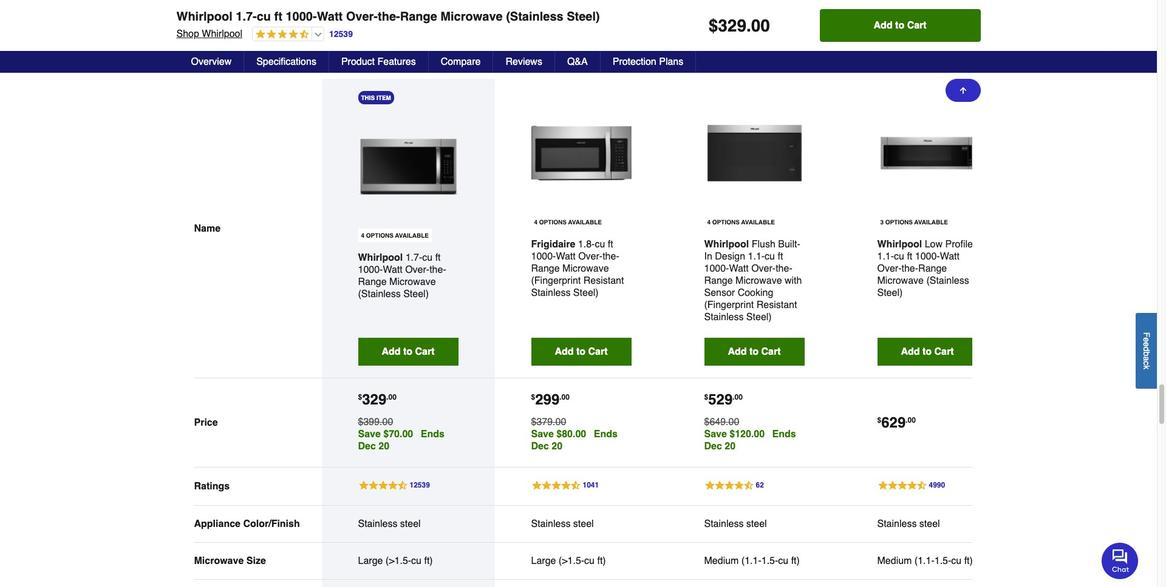 Task type: locate. For each thing, give the bounding box(es) containing it.
1 horizontal spatial ends
[[594, 430, 618, 441]]

2 1.5- from the left
[[934, 557, 951, 567]]

1 horizontal spatial 4 options available
[[534, 219, 602, 226]]

2 (1.1- from the left
[[914, 557, 934, 567]]

1 (1.1- from the left
[[741, 557, 761, 567]]

cooking
[[738, 288, 773, 299]]

add for flush built- in design 1.1-cu ft 1000-watt over-the- range microwave with sensor cooking (fingerprint resistant stainless steel)
[[728, 347, 747, 358]]

e
[[1142, 338, 1151, 342], [1142, 342, 1151, 347]]

4 up frigidaire
[[534, 219, 537, 226]]

protection
[[613, 56, 656, 67]]

1 vertical spatial 329
[[362, 392, 386, 409]]

arrow up image
[[958, 86, 968, 95]]

frigidaire
[[531, 240, 575, 250]]

stainless steel for 4th stainless steel cell from the right
[[358, 520, 421, 530]]

$399.00
[[358, 417, 393, 428]]

4.5 stars image
[[253, 29, 309, 41]]

whirlpool flush built-in design 1.1-cu ft 1000-watt over-the-range microwave with sensor cooking (fingerprint resistant stainless steel) image
[[704, 104, 804, 204]]

$ for save $70.00
[[358, 394, 362, 402]]

4 up in
[[707, 219, 711, 226]]

the- inside low profile 1.1-cu ft 1000-watt over-the-range microwave (stainless steel)
[[902, 264, 918, 275]]

to
[[895, 20, 904, 31], [403, 347, 412, 358], [576, 347, 585, 358], [749, 347, 759, 358], [922, 347, 932, 358]]

0 horizontal spatial 20
[[379, 442, 389, 453]]

(stainless
[[506, 10, 563, 24], [926, 276, 969, 287], [358, 289, 401, 300]]

product
[[341, 56, 375, 67]]

(1.1- for first medium (1.1-1.5-cu ft) cell from the right
[[914, 557, 934, 567]]

00 for save $70.00
[[388, 394, 397, 402]]

0 horizontal spatial resistant
[[583, 276, 624, 287]]

1 stainless steel cell from the left
[[358, 519, 458, 531]]

1 horizontal spatial dec
[[531, 442, 549, 453]]

over- inside 1.8-cu ft 1000-watt over-the- range microwave (fingerprint resistant stainless steel)
[[578, 252, 603, 263]]

add to cart for low profile 1.1-cu ft 1000-watt over-the-range microwave (stainless steel)
[[901, 347, 954, 358]]

resistant
[[583, 276, 624, 287], [757, 300, 797, 311]]

20 down save $120.00
[[725, 442, 735, 453]]

. for save $80.00
[[559, 394, 561, 402]]

add to cart button for flush built- in design 1.1-cu ft 1000-watt over-the- range microwave with sensor cooking (fingerprint resistant stainless steel)
[[704, 339, 804, 366]]

b
[[1142, 352, 1151, 357]]

microwave inside flush built- in design 1.1-cu ft 1000-watt over-the- range microwave with sensor cooking (fingerprint resistant stainless steel)
[[735, 276, 782, 287]]

item
[[377, 94, 391, 102]]

cart
[[907, 20, 927, 31], [415, 347, 435, 358], [588, 347, 608, 358], [761, 347, 781, 358], [934, 347, 954, 358]]

3 steel from the left
[[746, 520, 767, 530]]

dec down save $120.00
[[704, 442, 722, 453]]

4 options available cell up frigidaire
[[531, 216, 605, 229]]

steel)
[[567, 10, 600, 24], [573, 288, 599, 299], [877, 288, 903, 299], [403, 289, 429, 300], [746, 312, 772, 323]]

resistant down '1.8-'
[[583, 276, 624, 287]]

00 inside $ 629 . 00
[[908, 417, 916, 425]]

.
[[746, 16, 751, 35], [386, 394, 388, 402], [559, 394, 561, 402], [733, 394, 735, 402], [906, 417, 908, 425]]

0 horizontal spatial compare
[[186, 39, 249, 56]]

0 horizontal spatial large (>1.5-cu ft)
[[358, 557, 433, 567]]

steel) inside flush built- in design 1.1-cu ft 1000-watt over-the- range microwave with sensor cooking (fingerprint resistant stainless steel)
[[746, 312, 772, 323]]

(fingerprint
[[531, 276, 581, 287], [704, 300, 754, 311]]

20 for 329
[[379, 442, 389, 453]]

steel
[[400, 520, 421, 530], [573, 520, 594, 530], [746, 520, 767, 530], [919, 520, 940, 530]]

1 medium (1.1-1.5-cu ft) from the left
[[704, 557, 800, 567]]

1 ends from the left
[[421, 430, 444, 441]]

resistant inside flush built- in design 1.1-cu ft 1000-watt over-the- range microwave with sensor cooking (fingerprint resistant stainless steel)
[[757, 300, 797, 311]]

2 ft) from the left
[[597, 557, 606, 567]]

1 vertical spatial (fingerprint
[[704, 300, 754, 311]]

2 (>1.5- from the left
[[559, 557, 584, 567]]

1.1-
[[748, 252, 765, 263], [877, 252, 894, 263]]

ft inside 1.8-cu ft 1000-watt over-the- range microwave (fingerprint resistant stainless steel)
[[608, 240, 613, 250]]

0 horizontal spatial ends dec 20
[[358, 430, 444, 453]]

ends for 329
[[421, 430, 444, 441]]

watt
[[317, 10, 343, 24], [556, 252, 576, 263], [940, 252, 960, 263], [729, 264, 749, 275], [383, 265, 402, 276]]

1 steel from the left
[[400, 520, 421, 530]]

1 horizontal spatial (>1.5-
[[559, 557, 584, 567]]

$
[[709, 16, 718, 35], [358, 394, 362, 402], [531, 394, 535, 402], [704, 394, 708, 402], [877, 417, 881, 425]]

stainless steel for fourth stainless steel cell from the left
[[877, 520, 940, 530]]

4 stainless steel from the left
[[877, 520, 940, 530]]

2 large (>1.5-cu ft) from the left
[[531, 557, 606, 567]]

dec for 529
[[704, 442, 722, 453]]

appliance
[[194, 520, 240, 530]]

add
[[874, 20, 893, 31], [382, 347, 401, 358], [555, 347, 574, 358], [728, 347, 747, 358], [901, 347, 920, 358]]

ft
[[274, 10, 282, 24], [608, 240, 613, 250], [778, 252, 783, 263], [907, 252, 912, 263], [435, 253, 441, 264]]

4 up 1.7-cu ft 1000-watt over-the- range microwave (stainless steel)
[[361, 232, 364, 240]]

save down $649.00
[[704, 430, 727, 441]]

save
[[358, 430, 381, 441], [531, 430, 554, 441], [704, 430, 727, 441]]

$ for save $120.00
[[704, 394, 708, 402]]

4 options available cell up 1.7-cu ft 1000-watt over-the- range microwave (stainless steel)
[[358, 229, 432, 243]]

3 save from the left
[[704, 430, 727, 441]]

available up '1.8-'
[[568, 219, 602, 226]]

options
[[539, 219, 567, 226], [712, 219, 740, 226], [885, 219, 913, 226], [366, 232, 393, 240]]

large (>1.5-cu ft) cell
[[358, 556, 458, 568], [531, 556, 631, 568]]

compare button
[[173, 29, 984, 67], [429, 51, 493, 73]]

0 horizontal spatial large (>1.5-cu ft) cell
[[358, 556, 458, 568]]

resistant down cooking
[[757, 300, 797, 311]]

ratings
[[194, 482, 230, 493]]

ends
[[421, 430, 444, 441], [594, 430, 618, 441], [772, 430, 796, 441]]

2 horizontal spatial 4 options available cell
[[704, 216, 778, 229]]

1.1- down 'flush' at top
[[748, 252, 765, 263]]

2 horizontal spatial ends dec 20
[[704, 430, 796, 453]]

product features
[[341, 56, 416, 67]]

save down '$399.00'
[[358, 430, 381, 441]]

1 horizontal spatial large (>1.5-cu ft) cell
[[531, 556, 631, 568]]

$ for save $80.00
[[531, 394, 535, 402]]

4 options available up 1.7-cu ft 1000-watt over-the- range microwave (stainless steel)
[[361, 232, 429, 240]]

1.1- down 3
[[877, 252, 894, 263]]

3 ends dec 20 from the left
[[704, 430, 796, 453]]

1000- inside 1.8-cu ft 1000-watt over-the- range microwave (fingerprint resistant stainless steel)
[[531, 252, 556, 263]]

options for flush built- in design 1.1-cu ft 1000-watt over-the- range microwave with sensor cooking (fingerprint resistant stainless steel)
[[712, 219, 740, 226]]

(fingerprint down sensor at the right of the page
[[704, 300, 754, 311]]

2 medium (1.1-1.5-cu ft) from the left
[[877, 557, 973, 567]]

large (>1.5-cu ft)
[[358, 557, 433, 567], [531, 557, 606, 567]]

1 horizontal spatial large
[[531, 557, 556, 567]]

stainless steel cell
[[358, 519, 458, 531], [531, 519, 631, 531], [704, 519, 804, 531], [877, 519, 977, 531]]

0 vertical spatial resistant
[[583, 276, 624, 287]]

whirlpool for flush built- in design 1.1-cu ft 1000-watt over-the- range microwave with sensor cooking (fingerprint resistant stainless steel)
[[704, 240, 749, 250]]

3 dec from the left
[[704, 442, 722, 453]]

1 horizontal spatial resistant
[[757, 300, 797, 311]]

0 horizontal spatial medium (1.1-1.5-cu ft) cell
[[704, 556, 804, 568]]

4 steel from the left
[[919, 520, 940, 530]]

1 stainless steel from the left
[[358, 520, 421, 530]]

ends dec 20
[[358, 430, 444, 453], [531, 430, 618, 453], [704, 430, 796, 453]]

1 horizontal spatial 1.5-
[[934, 557, 951, 567]]

available up 'flush' at top
[[741, 219, 775, 226]]

. inside $ 299 . 00
[[559, 394, 561, 402]]

1 horizontal spatial medium (1.1-1.5-cu ft) cell
[[877, 556, 977, 568]]

00 inside $ 529 . 00
[[735, 394, 743, 402]]

1 1.1- from the left
[[748, 252, 765, 263]]

2 steel from the left
[[573, 520, 594, 530]]

2 horizontal spatial 20
[[725, 442, 735, 453]]

whirlpool for low profile 1.1-cu ft 1000-watt over-the-range microwave (stainless steel)
[[877, 240, 922, 250]]

3 20 from the left
[[725, 442, 735, 453]]

cart for 1.8-cu ft 1000-watt over-the- range microwave (fingerprint resistant stainless steel)
[[588, 347, 608, 358]]

1 horizontal spatial save
[[531, 430, 554, 441]]

large
[[358, 557, 383, 567], [531, 557, 556, 567]]

4 options available up frigidaire
[[534, 219, 602, 226]]

medium (1.1-1.5-cu ft) for first medium (1.1-1.5-cu ft) cell from the left
[[704, 557, 800, 567]]

1 vertical spatial compare
[[441, 56, 481, 67]]

chevron up image
[[959, 42, 971, 54]]

12539
[[329, 29, 353, 39]]

1 large (>1.5-cu ft) from the left
[[358, 557, 433, 567]]

ft inside flush built- in design 1.1-cu ft 1000-watt over-the- range microwave with sensor cooking (fingerprint resistant stainless steel)
[[778, 252, 783, 263]]

2 horizontal spatial 4 options available
[[707, 219, 775, 226]]

00 inside $ 329 . 00
[[388, 394, 397, 402]]

1 vertical spatial 1.7-
[[406, 253, 422, 264]]

1 horizontal spatial 1.7-
[[406, 253, 422, 264]]

options right 3
[[885, 219, 913, 226]]

4 options available cell up 'flush' at top
[[704, 216, 778, 229]]

0 horizontal spatial $ 329 . 00
[[358, 392, 397, 409]]

options up 1.7-cu ft 1000-watt over-the- range microwave (stainless steel)
[[366, 232, 393, 240]]

$ inside $ 299 . 00
[[531, 394, 535, 402]]

4 options available cell for whirlpool
[[704, 216, 778, 229]]

ends dec 20 down $649.00
[[704, 430, 796, 453]]

1 horizontal spatial (stainless
[[506, 10, 563, 24]]

stainless
[[531, 288, 571, 299], [704, 312, 744, 323], [358, 520, 397, 530], [531, 520, 571, 530], [704, 520, 744, 530], [877, 520, 917, 530]]

2 large (>1.5-cu ft) cell from the left
[[531, 556, 631, 568]]

$ 329 . 00
[[709, 16, 770, 35], [358, 392, 397, 409]]

1 vertical spatial (stainless
[[926, 276, 969, 287]]

329
[[718, 16, 746, 35], [362, 392, 386, 409]]

1 ends dec 20 from the left
[[358, 430, 444, 453]]

4
[[534, 219, 537, 226], [707, 219, 711, 226], [361, 232, 364, 240]]

(fingerprint inside flush built- in design 1.1-cu ft 1000-watt over-the- range microwave with sensor cooking (fingerprint resistant stainless steel)
[[704, 300, 754, 311]]

20 for 529
[[725, 442, 735, 453]]

whirlpool 1.7-cu ft 1000-watt over-the-range microwave (stainless steel)
[[176, 10, 600, 24]]

options for 1.8-cu ft 1000-watt over-the- range microwave (fingerprint resistant stainless steel)
[[539, 219, 567, 226]]

resistant inside 1.8-cu ft 1000-watt over-the- range microwave (fingerprint resistant stainless steel)
[[583, 276, 624, 287]]

name
[[194, 223, 220, 234]]

available inside "cell"
[[914, 219, 948, 226]]

shop
[[176, 29, 199, 39]]

1 horizontal spatial 4 options available cell
[[531, 216, 605, 229]]

1 vertical spatial $ 329 . 00
[[358, 392, 397, 409]]

3 options available cell
[[877, 216, 951, 229]]

specifications
[[256, 56, 316, 67]]

add for 1.8-cu ft 1000-watt over-the- range microwave (fingerprint resistant stainless steel)
[[555, 347, 574, 358]]

cu
[[257, 10, 271, 24], [595, 240, 605, 250], [765, 252, 775, 263], [894, 252, 904, 263], [422, 253, 433, 264], [411, 557, 421, 567], [584, 557, 595, 567], [778, 557, 788, 567], [951, 557, 961, 567]]

add to cart
[[874, 20, 927, 31], [382, 347, 435, 358], [555, 347, 608, 358], [728, 347, 781, 358], [901, 347, 954, 358]]

1 horizontal spatial large (>1.5-cu ft)
[[531, 557, 606, 567]]

0 horizontal spatial save
[[358, 430, 381, 441]]

add to cart button
[[820, 9, 980, 42], [358, 339, 458, 366], [531, 339, 631, 366], [704, 339, 804, 366], [877, 339, 977, 366]]

2 large from the left
[[531, 557, 556, 567]]

4 options available for frigidaire
[[534, 219, 602, 226]]

compare
[[186, 39, 249, 56], [441, 56, 481, 67]]

00 inside $ 299 . 00
[[561, 394, 570, 402]]

ends right $70.00
[[421, 430, 444, 441]]

f e e d b a c k
[[1142, 332, 1151, 370]]

(fingerprint down frigidaire
[[531, 276, 581, 287]]

ends dec 20 down $379.00 at the left bottom
[[531, 430, 618, 453]]

steel for 2nd stainless steel cell from the right
[[746, 520, 767, 530]]

ends dec 20 down '$399.00'
[[358, 430, 444, 453]]

1 dec from the left
[[358, 442, 376, 453]]

$ inside $ 529 . 00
[[704, 394, 708, 402]]

3 ends from the left
[[772, 430, 796, 441]]

3 stainless steel from the left
[[704, 520, 767, 530]]

00
[[751, 16, 770, 35], [388, 394, 397, 402], [561, 394, 570, 402], [735, 394, 743, 402], [908, 417, 916, 425]]

1 save from the left
[[358, 430, 381, 441]]

4 options available
[[534, 219, 602, 226], [707, 219, 775, 226], [361, 232, 429, 240]]

stainless steel
[[358, 520, 421, 530], [531, 520, 594, 530], [704, 520, 767, 530], [877, 520, 940, 530]]

available
[[568, 219, 602, 226], [741, 219, 775, 226], [914, 219, 948, 226], [395, 232, 429, 240]]

the-
[[378, 10, 400, 24], [603, 252, 619, 263], [776, 264, 792, 275], [902, 264, 918, 275], [429, 265, 446, 276]]

1 horizontal spatial 1.1-
[[877, 252, 894, 263]]

save $80.00
[[531, 430, 586, 441]]

features
[[377, 56, 416, 67]]

1 horizontal spatial medium
[[877, 557, 912, 567]]

4 options available cell
[[531, 216, 605, 229], [704, 216, 778, 229], [358, 229, 432, 243]]

1 horizontal spatial (1.1-
[[914, 557, 934, 567]]

a
[[1142, 357, 1151, 361]]

2 horizontal spatial dec
[[704, 442, 722, 453]]

options up design
[[712, 219, 740, 226]]

over- inside low profile 1.1-cu ft 1000-watt over-the-range microwave (stainless steel)
[[877, 264, 902, 275]]

in
[[704, 252, 712, 263]]

4 ft) from the left
[[964, 557, 973, 567]]

design
[[715, 252, 745, 263]]

available up low
[[914, 219, 948, 226]]

2 horizontal spatial (stainless
[[926, 276, 969, 287]]

2 1.1- from the left
[[877, 252, 894, 263]]

1 horizontal spatial 4
[[534, 219, 537, 226]]

dec
[[358, 442, 376, 453], [531, 442, 549, 453], [704, 442, 722, 453]]

e up "d"
[[1142, 338, 1151, 342]]

available up 1.7-cu ft 1000-watt over-the- range microwave (stainless steel)
[[395, 232, 429, 240]]

$ 629 . 00
[[877, 415, 916, 432]]

medium (1.1-1.5-cu ft)
[[704, 557, 800, 567], [877, 557, 973, 567]]

whirlpool for 1.7-cu ft 1000-watt over-the- range microwave (stainless steel)
[[358, 253, 403, 264]]

1.8-
[[578, 240, 595, 250]]

0 horizontal spatial 1.1-
[[748, 252, 765, 263]]

whirlpool
[[176, 10, 232, 24], [202, 29, 242, 39], [704, 240, 749, 250], [877, 240, 922, 250], [358, 253, 403, 264]]

20 down save $70.00
[[379, 442, 389, 453]]

1 horizontal spatial 20
[[552, 442, 562, 453]]

2 save from the left
[[531, 430, 554, 441]]

1 1.5- from the left
[[761, 557, 778, 567]]

(1.1-
[[741, 557, 761, 567], [914, 557, 934, 567]]

0 vertical spatial (stainless
[[506, 10, 563, 24]]

0 horizontal spatial (1.1-
[[741, 557, 761, 567]]

1 large from the left
[[358, 557, 383, 567]]

0 horizontal spatial 1.7-
[[236, 10, 257, 24]]

ends right $120.00
[[772, 430, 796, 441]]

0 vertical spatial $ 329 . 00
[[709, 16, 770, 35]]

dec for 299
[[531, 442, 549, 453]]

add to cart button for low profile 1.1-cu ft 1000-watt over-the-range microwave (stainless steel)
[[877, 339, 977, 366]]

$649.00
[[704, 417, 739, 428]]

0 vertical spatial (fingerprint
[[531, 276, 581, 287]]

dec down save $70.00
[[358, 442, 376, 453]]

ends for 529
[[772, 430, 796, 441]]

steel for 2nd stainless steel cell from left
[[573, 520, 594, 530]]

2 vertical spatial (stainless
[[358, 289, 401, 300]]

cu inside flush built- in design 1.1-cu ft 1000-watt over-the- range microwave with sensor cooking (fingerprint resistant stainless steel)
[[765, 252, 775, 263]]

stainless inside 1.8-cu ft 1000-watt over-the- range microwave (fingerprint resistant stainless steel)
[[531, 288, 571, 299]]

20 down save $80.00
[[552, 442, 562, 453]]

00 for save $80.00
[[561, 394, 570, 402]]

0 horizontal spatial dec
[[358, 442, 376, 453]]

options for low profile 1.1-cu ft 1000-watt over-the-range microwave (stainless steel)
[[885, 219, 913, 226]]

1 horizontal spatial ends dec 20
[[531, 430, 618, 453]]

e up b
[[1142, 342, 1151, 347]]

0 horizontal spatial 4 options available
[[361, 232, 429, 240]]

cu inside 1.8-cu ft 1000-watt over-the- range microwave (fingerprint resistant stainless steel)
[[595, 240, 605, 250]]

1.5-
[[761, 557, 778, 567], [934, 557, 951, 567]]

0 horizontal spatial (fingerprint
[[531, 276, 581, 287]]

over-
[[346, 10, 378, 24], [578, 252, 603, 263], [751, 264, 776, 275], [877, 264, 902, 275], [405, 265, 429, 276]]

2 ends dec 20 from the left
[[531, 430, 618, 453]]

(>1.5-
[[386, 557, 411, 567], [559, 557, 584, 567]]

2 20 from the left
[[552, 442, 562, 453]]

0 horizontal spatial large
[[358, 557, 383, 567]]

save down $379.00 at the left bottom
[[531, 430, 554, 441]]

0 horizontal spatial 1.5-
[[761, 557, 778, 567]]

$120.00
[[730, 430, 765, 441]]

2 horizontal spatial ends
[[772, 430, 796, 441]]

1.1- inside low profile 1.1-cu ft 1000-watt over-the-range microwave (stainless steel)
[[877, 252, 894, 263]]

add for low profile 1.1-cu ft 1000-watt over-the-range microwave (stainless steel)
[[901, 347, 920, 358]]

0 horizontal spatial medium
[[704, 557, 739, 567]]

ends right $80.00
[[594, 430, 618, 441]]

$ 299 . 00
[[531, 392, 570, 409]]

1 horizontal spatial medium (1.1-1.5-cu ft)
[[877, 557, 973, 567]]

low profile 1.1-cu ft 1000-watt over-the-range microwave (stainless steel)
[[877, 240, 973, 299]]

range inside low profile 1.1-cu ft 1000-watt over-the-range microwave (stainless steel)
[[918, 264, 947, 275]]

1.8-cu ft 1000-watt over-the- range microwave (fingerprint resistant stainless steel)
[[531, 240, 624, 299]]

dec down save $80.00
[[531, 442, 549, 453]]

watt inside 1.7-cu ft 1000-watt over-the- range microwave (stainless steel)
[[383, 265, 402, 276]]

. inside $ 529 . 00
[[733, 394, 735, 402]]

20
[[379, 442, 389, 453], [552, 442, 562, 453], [725, 442, 735, 453]]

large for 2nd large (>1.5-cu ft) 'cell' from right
[[358, 557, 383, 567]]

cu inside 1.7-cu ft 1000-watt over-the- range microwave (stainless steel)
[[422, 253, 433, 264]]

2 horizontal spatial 4
[[707, 219, 711, 226]]

2 ends from the left
[[594, 430, 618, 441]]

ft)
[[424, 557, 433, 567], [597, 557, 606, 567], [791, 557, 800, 567], [964, 557, 973, 567]]

0 horizontal spatial (>1.5-
[[386, 557, 411, 567]]

. for save $70.00
[[386, 394, 388, 402]]

1 (>1.5- from the left
[[386, 557, 411, 567]]

4 options available up 'flush' at top
[[707, 219, 775, 226]]

watt inside 1.8-cu ft 1000-watt over-the- range microwave (fingerprint resistant stainless steel)
[[556, 252, 576, 263]]

stainless for fourth stainless steel cell from the left
[[877, 520, 917, 530]]

(fingerprint inside 1.8-cu ft 1000-watt over-the- range microwave (fingerprint resistant stainless steel)
[[531, 276, 581, 287]]

2 stainless steel from the left
[[531, 520, 594, 530]]

1 medium (1.1-1.5-cu ft) cell from the left
[[704, 556, 804, 568]]

0 horizontal spatial medium (1.1-1.5-cu ft)
[[704, 557, 800, 567]]

1.5- for first medium (1.1-1.5-cu ft) cell from the right
[[934, 557, 951, 567]]

1000- inside flush built- in design 1.1-cu ft 1000-watt over-the- range microwave with sensor cooking (fingerprint resistant stainless steel)
[[704, 264, 729, 275]]

1.5- for first medium (1.1-1.5-cu ft) cell from the left
[[761, 557, 778, 567]]

medium (1.1-1.5-cu ft) cell
[[704, 556, 804, 568], [877, 556, 977, 568]]

stainless steel for 2nd stainless steel cell from the right
[[704, 520, 767, 530]]

3 options available
[[880, 219, 948, 226]]

0 vertical spatial 329
[[718, 16, 746, 35]]

1 vertical spatial resistant
[[757, 300, 797, 311]]

ends for 299
[[594, 430, 618, 441]]

2 dec from the left
[[531, 442, 549, 453]]

appliance color/finish
[[194, 520, 300, 530]]

cu inside low profile 1.1-cu ft 1000-watt over-the-range microwave (stainless steel)
[[894, 252, 904, 263]]

options inside "cell"
[[885, 219, 913, 226]]

microwave inside 1.7-cu ft 1000-watt over-the- range microwave (stainless steel)
[[389, 277, 436, 288]]

ft inside low profile 1.1-cu ft 1000-watt over-the-range microwave (stainless steel)
[[907, 252, 912, 263]]

1.7-
[[236, 10, 257, 24], [406, 253, 422, 264]]

2 horizontal spatial save
[[704, 430, 727, 441]]

0 horizontal spatial (stainless
[[358, 289, 401, 300]]

1 horizontal spatial (fingerprint
[[704, 300, 754, 311]]

1 20 from the left
[[379, 442, 389, 453]]

0 horizontal spatial ends
[[421, 430, 444, 441]]

2 stainless steel cell from the left
[[531, 519, 631, 531]]

options up frigidaire
[[539, 219, 567, 226]]



Task type: vqa. For each thing, say whether or not it's contained in the screenshot.
nearby
no



Task type: describe. For each thing, give the bounding box(es) containing it.
ends dec 20 for 299
[[531, 430, 618, 453]]

large for 1st large (>1.5-cu ft) 'cell' from right
[[531, 557, 556, 567]]

1 horizontal spatial $ 329 . 00
[[709, 16, 770, 35]]

4 for 1.8-cu ft 1000-watt over-the- range microwave (fingerprint resistant stainless steel)
[[534, 219, 537, 226]]

4 for flush built- in design 1.1-cu ft 1000-watt over-the- range microwave with sensor cooking (fingerprint resistant stainless steel)
[[707, 219, 711, 226]]

steel) inside 1.7-cu ft 1000-watt over-the- range microwave (stainless steel)
[[403, 289, 429, 300]]

flush
[[752, 240, 775, 250]]

microwave inside 1.8-cu ft 1000-watt over-the- range microwave (fingerprint resistant stainless steel)
[[562, 264, 609, 275]]

range inside 1.8-cu ft 1000-watt over-the- range microwave (fingerprint resistant stainless steel)
[[531, 264, 560, 275]]

specifications button
[[244, 51, 329, 73]]

1000- inside low profile 1.1-cu ft 1000-watt over-the-range microwave (stainless steel)
[[915, 252, 940, 263]]

0 vertical spatial 1.7-
[[236, 10, 257, 24]]

2 e from the top
[[1142, 342, 1151, 347]]

low
[[925, 240, 943, 250]]

stainless for 4th stainless steel cell from the right
[[358, 520, 397, 530]]

3 stainless steel cell from the left
[[704, 519, 804, 531]]

steel) inside 1.8-cu ft 1000-watt over-the- range microwave (fingerprint resistant stainless steel)
[[573, 288, 599, 299]]

to for flush built- in design 1.1-cu ft 1000-watt over-the- range microwave with sensor cooking (fingerprint resistant stainless steel)
[[749, 347, 759, 358]]

overview button
[[179, 51, 244, 73]]

1 horizontal spatial compare
[[441, 56, 481, 67]]

with
[[785, 276, 802, 287]]

q&a button
[[555, 51, 600, 73]]

1 e from the top
[[1142, 338, 1151, 342]]

299
[[535, 392, 559, 409]]

stainless steel for 2nd stainless steel cell from left
[[531, 520, 594, 530]]

reviews
[[506, 56, 542, 67]]

4 options available for whirlpool
[[707, 219, 775, 226]]

medium (1.1-1.5-cu ft) for first medium (1.1-1.5-cu ft) cell from the right
[[877, 557, 973, 567]]

to for low profile 1.1-cu ft 1000-watt over-the-range microwave (stainless steel)
[[922, 347, 932, 358]]

steel for fourth stainless steel cell from the left
[[919, 520, 940, 530]]

profile
[[945, 240, 973, 250]]

1000- inside 1.7-cu ft 1000-watt over-the- range microwave (stainless steel)
[[358, 265, 383, 276]]

. for save $120.00
[[733, 394, 735, 402]]

20 for 299
[[552, 442, 562, 453]]

save $70.00
[[358, 430, 413, 441]]

$70.00
[[383, 430, 413, 441]]

f
[[1142, 332, 1151, 338]]

1.7-cu ft 1000-watt over-the- range microwave (stainless steel)
[[358, 253, 446, 300]]

4 options available cell for frigidaire
[[531, 216, 605, 229]]

f e e d b a c k button
[[1136, 313, 1157, 389]]

save for 329
[[358, 430, 381, 441]]

0 horizontal spatial 4 options available cell
[[358, 229, 432, 243]]

range inside 1.7-cu ft 1000-watt over-the- range microwave (stainless steel)
[[358, 277, 387, 288]]

whirlpool low profile 1.1-cu ft 1000-watt over-the-range microwave (stainless steel) image
[[877, 104, 977, 204]]

0 horizontal spatial 329
[[362, 392, 386, 409]]

3
[[880, 219, 884, 226]]

1 large (>1.5-cu ft) cell from the left
[[358, 556, 458, 568]]

over- inside flush built- in design 1.1-cu ft 1000-watt over-the- range microwave with sensor cooking (fingerprint resistant stainless steel)
[[751, 264, 776, 275]]

629
[[881, 415, 906, 432]]

1 ft) from the left
[[424, 557, 433, 567]]

$ 529 . 00
[[704, 392, 743, 409]]

this item
[[361, 94, 391, 102]]

ends dec 20 for 529
[[704, 430, 796, 453]]

the- inside 1.7-cu ft 1000-watt over-the- range microwave (stainless steel)
[[429, 265, 446, 276]]

$379.00
[[531, 417, 566, 428]]

frigidaire 1.8-cu ft 1000-watt over-the-range microwave (fingerprint resistant stainless steel) image
[[531, 104, 631, 204]]

size
[[246, 557, 266, 567]]

flush built- in design 1.1-cu ft 1000-watt over-the- range microwave with sensor cooking (fingerprint resistant stainless steel)
[[704, 240, 802, 323]]

c
[[1142, 361, 1151, 366]]

price
[[194, 418, 218, 429]]

save for 299
[[531, 430, 554, 441]]

reviews button
[[493, 51, 555, 73]]

the- inside flush built- in design 1.1-cu ft 1000-watt over-the- range microwave with sensor cooking (fingerprint resistant stainless steel)
[[776, 264, 792, 275]]

plans
[[659, 56, 683, 67]]

1 medium from the left
[[704, 557, 739, 567]]

this
[[361, 94, 375, 102]]

stainless inside flush built- in design 1.1-cu ft 1000-watt over-the- range microwave with sensor cooking (fingerprint resistant stainless steel)
[[704, 312, 744, 323]]

microwave size
[[194, 557, 266, 567]]

cart for flush built- in design 1.1-cu ft 1000-watt over-the- range microwave with sensor cooking (fingerprint resistant stainless steel)
[[761, 347, 781, 358]]

. inside $ 629 . 00
[[906, 417, 908, 425]]

00 for save $120.00
[[735, 394, 743, 402]]

shop whirlpool
[[176, 29, 242, 39]]

529
[[708, 392, 733, 409]]

available for low
[[914, 219, 948, 226]]

save $120.00
[[704, 430, 765, 441]]

$80.00
[[556, 430, 586, 441]]

$ inside $ 629 . 00
[[877, 417, 881, 425]]

0 vertical spatial compare
[[186, 39, 249, 56]]

built-
[[778, 240, 800, 250]]

4 stainless steel cell from the left
[[877, 519, 977, 531]]

watt inside low profile 1.1-cu ft 1000-watt over-the-range microwave (stainless steel)
[[940, 252, 960, 263]]

over- inside 1.7-cu ft 1000-watt over-the- range microwave (stainless steel)
[[405, 265, 429, 276]]

add to cart button for 1.8-cu ft 1000-watt over-the- range microwave (fingerprint resistant stainless steel)
[[531, 339, 631, 366]]

q&a
[[567, 56, 588, 67]]

stainless for 2nd stainless steel cell from the right
[[704, 520, 744, 530]]

steel) inside low profile 1.1-cu ft 1000-watt over-the-range microwave (stainless steel)
[[877, 288, 903, 299]]

ft inside 1.7-cu ft 1000-watt over-the- range microwave (stainless steel)
[[435, 253, 441, 264]]

overview
[[191, 56, 231, 67]]

the- inside 1.8-cu ft 1000-watt over-the- range microwave (fingerprint resistant stainless steel)
[[603, 252, 619, 263]]

2 medium from the left
[[877, 557, 912, 567]]

chat invite button image
[[1102, 543, 1139, 580]]

available for 1.8-
[[568, 219, 602, 226]]

(stainless inside low profile 1.1-cu ft 1000-watt over-the-range microwave (stainless steel)
[[926, 276, 969, 287]]

microwave inside low profile 1.1-cu ft 1000-watt over-the-range microwave (stainless steel)
[[877, 276, 924, 287]]

d
[[1142, 347, 1151, 352]]

1 horizontal spatial 329
[[718, 16, 746, 35]]

available for flush
[[741, 219, 775, 226]]

protection plans button
[[600, 51, 696, 73]]

k
[[1142, 365, 1151, 370]]

0 horizontal spatial 4
[[361, 232, 364, 240]]

dec for 329
[[358, 442, 376, 453]]

(stainless inside 1.7-cu ft 1000-watt over-the- range microwave (stainless steel)
[[358, 289, 401, 300]]

add to cart for flush built- in design 1.1-cu ft 1000-watt over-the- range microwave with sensor cooking (fingerprint resistant stainless steel)
[[728, 347, 781, 358]]

1.7- inside 1.7-cu ft 1000-watt over-the- range microwave (stainless steel)
[[406, 253, 422, 264]]

2 medium (1.1-1.5-cu ft) cell from the left
[[877, 556, 977, 568]]

3 ft) from the left
[[791, 557, 800, 567]]

sensor
[[704, 288, 735, 299]]

color/finish
[[243, 520, 300, 530]]

save for 529
[[704, 430, 727, 441]]

protection plans
[[613, 56, 683, 67]]

whirlpool 1.7-cu ft 1000-watt over-the-range microwave (stainless steel) image
[[358, 117, 458, 217]]

stainless for 2nd stainless steel cell from left
[[531, 520, 571, 530]]

cart for low profile 1.1-cu ft 1000-watt over-the-range microwave (stainless steel)
[[934, 347, 954, 358]]

to for 1.8-cu ft 1000-watt over-the- range microwave (fingerprint resistant stainless steel)
[[576, 347, 585, 358]]

product features button
[[329, 51, 429, 73]]

add to cart for 1.8-cu ft 1000-watt over-the- range microwave (fingerprint resistant stainless steel)
[[555, 347, 608, 358]]

steel for 4th stainless steel cell from the right
[[400, 520, 421, 530]]

(1.1- for first medium (1.1-1.5-cu ft) cell from the left
[[741, 557, 761, 567]]

ends dec 20 for 329
[[358, 430, 444, 453]]

watt inside flush built- in design 1.1-cu ft 1000-watt over-the- range microwave with sensor cooking (fingerprint resistant stainless steel)
[[729, 264, 749, 275]]

range inside flush built- in design 1.1-cu ft 1000-watt over-the- range microwave with sensor cooking (fingerprint resistant stainless steel)
[[704, 276, 733, 287]]

1.1- inside flush built- in design 1.1-cu ft 1000-watt over-the- range microwave with sensor cooking (fingerprint resistant stainless steel)
[[748, 252, 765, 263]]



